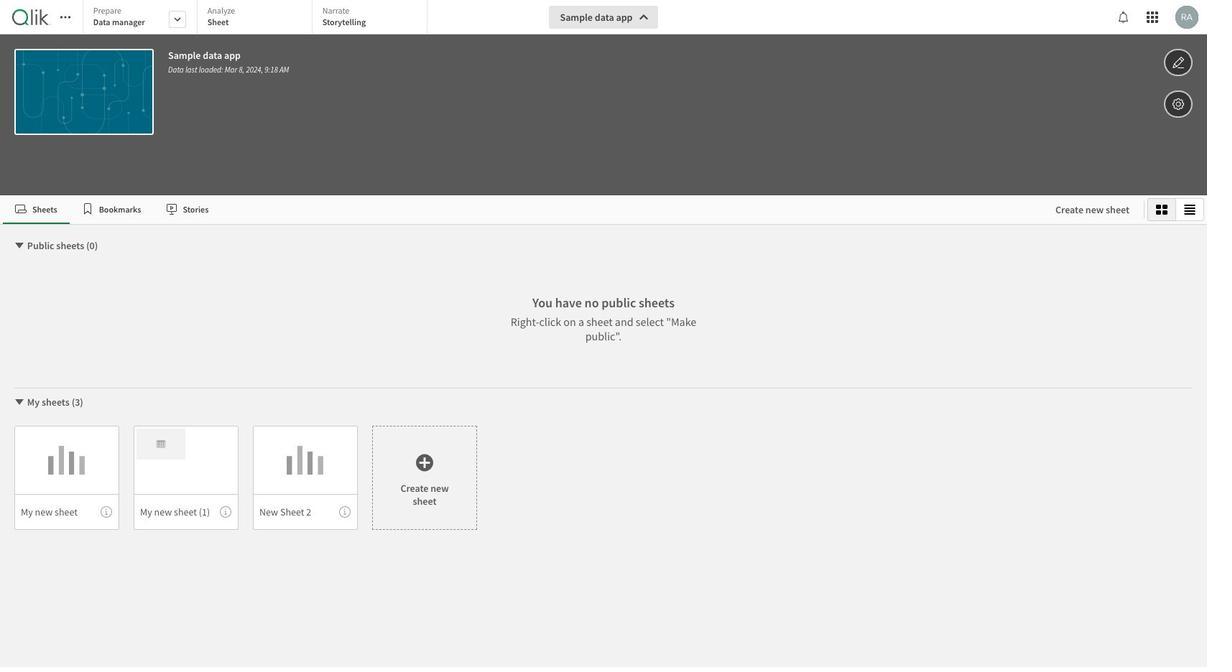 Task type: describe. For each thing, give the bounding box(es) containing it.
grid view image
[[1157, 204, 1168, 216]]

tooltip for new sheet 2 sheet is selected. press the spacebar or enter key to open new sheet 2 sheet. use the right and left arrow keys to navigate. element
[[339, 507, 351, 518]]

0 vertical spatial tab list
[[83, 0, 433, 36]]

menu item for new sheet 2 sheet is selected. press the spacebar or enter key to open new sheet 2 sheet. use the right and left arrow keys to navigate. element
[[253, 495, 358, 531]]

app options image
[[1173, 96, 1186, 113]]

tooltip for my new sheet sheet is selected. press the spacebar or enter key to open my new sheet sheet. use the right and left arrow keys to navigate. element
[[101, 507, 112, 518]]

new sheet 2 sheet is selected. press the spacebar or enter key to open new sheet 2 sheet. use the right and left arrow keys to navigate. element
[[253, 426, 358, 531]]

ruby anderson image
[[1176, 6, 1199, 29]]



Task type: locate. For each thing, give the bounding box(es) containing it.
my new sheet sheet is selected. press the spacebar or enter key to open my new sheet sheet. use the right and left arrow keys to navigate. element
[[14, 426, 119, 531]]

3 menu item from the left
[[253, 495, 358, 531]]

menu item for my new sheet sheet is selected. press the spacebar or enter key to open my new sheet sheet. use the right and left arrow keys to navigate. element
[[14, 495, 119, 531]]

0 horizontal spatial menu item
[[14, 495, 119, 531]]

tooltip inside my new sheet (1) sheet is selected. press the spacebar or enter key to open my new sheet (1) sheet. use the right and left arrow keys to navigate. element
[[220, 507, 232, 518]]

0 horizontal spatial tooltip
[[101, 507, 112, 518]]

1 horizontal spatial tooltip
[[220, 507, 232, 518]]

tooltip inside new sheet 2 sheet is selected. press the spacebar or enter key to open new sheet 2 sheet. use the right and left arrow keys to navigate. element
[[339, 507, 351, 518]]

tooltip inside my new sheet sheet is selected. press the spacebar or enter key to open my new sheet sheet. use the right and left arrow keys to navigate. element
[[101, 507, 112, 518]]

collapse image
[[14, 397, 25, 408]]

2 menu item from the left
[[134, 495, 239, 531]]

menu item
[[14, 495, 119, 531], [134, 495, 239, 531], [253, 495, 358, 531]]

3 tooltip from the left
[[339, 507, 351, 518]]

1 vertical spatial tab list
[[3, 196, 1042, 224]]

my new sheet (1) sheet is selected. press the spacebar or enter key to open my new sheet (1) sheet. use the right and left arrow keys to navigate. element
[[134, 426, 239, 531]]

2 horizontal spatial menu item
[[253, 495, 358, 531]]

toolbar
[[0, 0, 1208, 196]]

1 horizontal spatial menu item
[[134, 495, 239, 531]]

tab list
[[83, 0, 433, 36], [3, 196, 1042, 224]]

menu item for my new sheet (1) sheet is selected. press the spacebar or enter key to open my new sheet (1) sheet. use the right and left arrow keys to navigate. element
[[134, 495, 239, 531]]

tooltip for my new sheet (1) sheet is selected. press the spacebar or enter key to open my new sheet (1) sheet. use the right and left arrow keys to navigate. element
[[220, 507, 232, 518]]

2 horizontal spatial tooltip
[[339, 507, 351, 518]]

list view image
[[1185, 204, 1196, 216]]

application
[[0, 0, 1208, 668]]

tooltip
[[101, 507, 112, 518], [220, 507, 232, 518], [339, 507, 351, 518]]

2 tooltip from the left
[[220, 507, 232, 518]]

edit image
[[1173, 54, 1186, 71]]

collapse image
[[14, 240, 25, 252]]

1 menu item from the left
[[14, 495, 119, 531]]

group
[[1148, 198, 1205, 221]]

1 tooltip from the left
[[101, 507, 112, 518]]



Task type: vqa. For each thing, say whether or not it's contained in the screenshot.
second menu item from the right
yes



